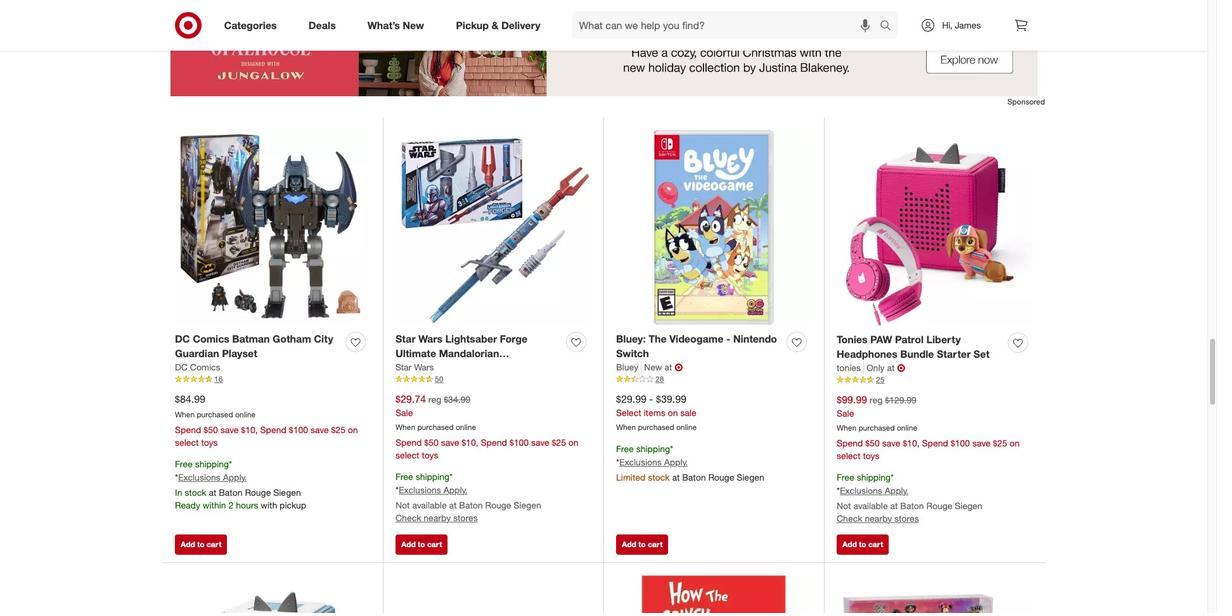 Task type: describe. For each thing, give the bounding box(es) containing it.
james
[[955, 20, 981, 30]]

16
[[214, 375, 223, 384]]

3 add to cart button from the left
[[616, 535, 668, 555]]

purchased inside "$29.99 - $39.99 select items on sale when purchased online"
[[638, 423, 674, 432]]

add to cart button for $84.99
[[175, 535, 227, 555]]

when inside $84.99 when purchased online spend $50 save $10, spend $100 save $25 on select toys
[[175, 410, 195, 420]]

- inside "$29.99 - $39.99 select items on sale when purchased online"
[[649, 393, 653, 406]]

select for $99.99
[[837, 451, 861, 461]]

dc for dc comics
[[175, 362, 188, 373]]

$29.74
[[396, 393, 426, 406]]

exclusions for bluey: the videogame - nintendo switch
[[619, 457, 662, 468]]

new for bluey
[[644, 362, 662, 373]]

free for star wars lightsaber forge ultimate mandalorian masterworks set
[[396, 472, 413, 482]]

at for tonies paw patrol liberty headphones bundle starter set
[[890, 501, 898, 511]]

3 cart from the left
[[648, 540, 663, 550]]

50
[[435, 375, 443, 384]]

bluey
[[616, 362, 638, 373]]

add for $84.99
[[181, 540, 195, 550]]

$10, for $29.74
[[462, 437, 478, 448]]

online inside "$29.99 - $39.99 select items on sale when purchased online"
[[676, 423, 697, 432]]

hi,
[[942, 20, 953, 30]]

within
[[203, 500, 226, 511]]

ultimate
[[396, 348, 436, 360]]

set for masterworks
[[461, 362, 477, 375]]

$129.99
[[885, 395, 917, 406]]

tonies link
[[837, 362, 864, 375]]

in
[[175, 487, 182, 498]]

categories link
[[213, 11, 293, 39]]

star wars link
[[396, 361, 434, 374]]

exclusions apply. button for switch
[[619, 456, 688, 469]]

¬ for switch
[[675, 361, 683, 374]]

patrol
[[895, 334, 924, 346]]

city
[[314, 333, 333, 346]]

search
[[874, 20, 905, 33]]

$29.99 - $39.99 select items on sale when purchased online
[[616, 393, 697, 432]]

on inside $84.99 when purchased online spend $50 save $10, spend $100 save $25 on select toys
[[348, 425, 358, 435]]

$10, inside $84.99 when purchased online spend $50 save $10, spend $100 save $25 on select toys
[[241, 425, 258, 435]]

$84.99
[[175, 393, 205, 406]]

star wars
[[396, 362, 434, 373]]

$29.99
[[616, 393, 647, 406]]

what's new
[[368, 19, 424, 31]]

what's
[[368, 19, 400, 31]]

sale for $99.99
[[837, 408, 854, 419]]

tonies
[[837, 363, 861, 373]]

ready
[[175, 500, 200, 511]]

spend down 25 link
[[922, 438, 948, 449]]

pickup
[[280, 500, 306, 511]]

exclusions for dc comics batman gotham city guardian playset
[[178, 472, 221, 483]]

at for bluey: the videogame - nintendo switch
[[672, 472, 680, 483]]

bundle
[[900, 348, 934, 361]]

hours
[[236, 500, 258, 511]]

hi, james
[[942, 20, 981, 30]]

3 add from the left
[[622, 540, 636, 550]]

guardian
[[175, 348, 219, 360]]

exclusions apply. button for mandalorian
[[399, 484, 467, 497]]

at inside tonies only at ¬
[[887, 363, 895, 373]]

star wars lightsaber forge ultimate mandalorian masterworks set
[[396, 333, 527, 375]]

25
[[876, 375, 885, 385]]

baton for bundle
[[900, 501, 924, 511]]

spend down '$84.99'
[[175, 425, 201, 435]]

free shipping * * exclusions apply. not available at baton rouge siegen check nearby stores for $99.99
[[837, 472, 983, 524]]

playset
[[222, 348, 257, 360]]

forge
[[500, 333, 527, 346]]

apply. for switch
[[664, 457, 688, 468]]

exclusions for tonies paw patrol liberty headphones bundle starter set
[[840, 485, 882, 496]]

not for $99.99
[[837, 501, 851, 511]]

stock for switch
[[648, 472, 670, 483]]

sale
[[680, 408, 696, 418]]

dc comics link
[[175, 361, 220, 374]]

items
[[644, 408, 665, 418]]

28 link
[[616, 374, 811, 385]]

add to cart button for $29.74
[[396, 535, 448, 555]]

nintendo
[[733, 333, 777, 346]]

masterworks
[[396, 362, 459, 375]]

cart for $84.99
[[207, 540, 221, 550]]

spend down the 50 link
[[481, 437, 507, 448]]

cart for $29.74
[[427, 540, 442, 550]]

headphones
[[837, 348, 898, 361]]

28
[[656, 375, 664, 384]]

batman
[[232, 333, 270, 346]]

shipping for guardian
[[195, 459, 229, 470]]

cart for $99.99
[[868, 540, 883, 550]]

free shipping * * exclusions apply. not available at baton rouge siegen check nearby stores for $29.74
[[396, 472, 541, 523]]

$39.99
[[656, 393, 687, 406]]

bluey: the videogame - nintendo switch link
[[616, 332, 782, 361]]

stores for $29.74
[[453, 513, 478, 523]]

reg for $99.99
[[870, 395, 883, 406]]

liberty
[[927, 334, 961, 346]]

dc comics batman gotham city guardian playset link
[[175, 332, 340, 361]]

shipping for switch
[[636, 444, 670, 454]]

available for $99.99
[[854, 501, 888, 511]]

with
[[261, 500, 277, 511]]

spend down $29.74
[[396, 437, 422, 448]]

when inside $29.74 reg $34.99 sale when purchased online spend $50 save $10, spend $100 save $25 on select toys
[[396, 423, 415, 432]]

new for what's
[[403, 19, 424, 31]]

search button
[[874, 11, 905, 42]]

at for star wars lightsaber forge ultimate mandalorian masterworks set
[[449, 500, 457, 511]]

free shipping * * exclusions apply. limited stock at  baton rouge siegen
[[616, 444, 764, 483]]

bluey:
[[616, 333, 646, 346]]

to for $84.99
[[197, 540, 205, 550]]

what's new link
[[357, 11, 440, 39]]

comics for dc comics batman gotham city guardian playset
[[193, 333, 229, 346]]

$25 inside $84.99 when purchased online spend $50 save $10, spend $100 save $25 on select toys
[[331, 425, 345, 435]]

$100 for $29.74
[[510, 437, 529, 448]]

shipping for bundle
[[857, 472, 891, 483]]

$100 for $99.99
[[951, 438, 970, 449]]

pickup & delivery link
[[445, 11, 556, 39]]

25 link
[[837, 375, 1033, 386]]

dc comics batman gotham city guardian playset
[[175, 333, 333, 360]]

baton for switch
[[682, 472, 706, 483]]

paw
[[870, 334, 892, 346]]

$34.99
[[444, 394, 470, 405]]

$99.99
[[837, 394, 867, 407]]

apply. for mandalorian
[[444, 485, 467, 496]]

$99.99 reg $129.99 sale when purchased online spend $50 save $10, spend $100 save $25 on select toys
[[837, 394, 1020, 461]]

the
[[649, 333, 667, 346]]

bluey: the videogame - nintendo switch
[[616, 333, 777, 360]]

to for $29.74
[[418, 540, 425, 550]]

dc comics
[[175, 362, 220, 373]]

tonies paw patrol liberty headphones bundle starter set
[[837, 334, 990, 361]]

siegen for star wars lightsaber forge ultimate mandalorian masterworks set
[[514, 500, 541, 511]]

$84.99 when purchased online spend $50 save $10, spend $100 save $25 on select toys
[[175, 393, 358, 448]]

toys inside $84.99 when purchased online spend $50 save $10, spend $100 save $25 on select toys
[[201, 437, 218, 448]]



Task type: vqa. For each thing, say whether or not it's contained in the screenshot.
middle and
no



Task type: locate. For each thing, give the bounding box(es) containing it.
videogame
[[669, 333, 724, 346]]

deals
[[309, 19, 336, 31]]

sale for $29.74
[[396, 408, 413, 418]]

exclusions apply. button for bundle
[[840, 485, 909, 497]]

tonies paw patrol skye headphones bundle starter set image
[[175, 576, 370, 614], [175, 576, 370, 614]]

0 horizontal spatial sale
[[396, 408, 413, 418]]

exclusions inside the free shipping * * exclusions apply. limited stock at  baton rouge siegen
[[619, 457, 662, 468]]

set for starter
[[974, 348, 990, 361]]

0 horizontal spatial check
[[396, 513, 421, 523]]

stores for $99.99
[[895, 513, 919, 524]]

$50 for $29.74
[[424, 437, 439, 448]]

at inside bluey new at ¬
[[665, 362, 672, 373]]

1 vertical spatial dc
[[175, 362, 188, 373]]

$10, inside $29.74 reg $34.99 sale when purchased online spend $50 save $10, spend $100 save $25 on select toys
[[462, 437, 478, 448]]

0 horizontal spatial free shipping * * exclusions apply. not available at baton rouge siegen check nearby stores
[[396, 472, 541, 523]]

add to cart for $99.99
[[843, 540, 883, 550]]

online
[[235, 410, 256, 420], [456, 423, 476, 432], [676, 423, 697, 432], [897, 424, 917, 433]]

toys down $99.99
[[863, 451, 880, 461]]

1 to from the left
[[197, 540, 205, 550]]

0 horizontal spatial stock
[[185, 487, 206, 498]]

1 horizontal spatial reg
[[870, 395, 883, 406]]

select
[[175, 437, 199, 448], [396, 450, 419, 461], [837, 451, 861, 461]]

2 horizontal spatial $100
[[951, 438, 970, 449]]

toys down '$84.99'
[[201, 437, 218, 448]]

baton inside the free shipping * * exclusions apply. limited stock at  baton rouge siegen
[[682, 472, 706, 483]]

select for $29.74
[[396, 450, 419, 461]]

on
[[668, 408, 678, 418], [348, 425, 358, 435], [569, 437, 579, 448], [1010, 438, 1020, 449]]

$100
[[289, 425, 308, 435], [510, 437, 529, 448], [951, 438, 970, 449]]

switch
[[616, 348, 649, 360]]

1 vertical spatial stock
[[185, 487, 206, 498]]

0 horizontal spatial select
[[175, 437, 199, 448]]

purchased
[[197, 410, 233, 420], [417, 423, 454, 432], [638, 423, 674, 432], [859, 424, 895, 433]]

baton inside free shipping * * exclusions apply. in stock at  baton rouge siegen ready within 2 hours with pickup
[[219, 487, 243, 498]]

new right what's at the left top
[[403, 19, 424, 31]]

0 vertical spatial comics
[[193, 333, 229, 346]]

1 horizontal spatial check nearby stores button
[[837, 513, 919, 525]]

$50 down $99.99
[[866, 438, 880, 449]]

siegen for bluey: the videogame - nintendo switch
[[737, 472, 764, 483]]

stock
[[648, 472, 670, 483], [185, 487, 206, 498]]

comics down guardian
[[190, 362, 220, 373]]

free for dc comics batman gotham city guardian playset
[[175, 459, 193, 470]]

1 horizontal spatial $50
[[424, 437, 439, 448]]

stock inside the free shipping * * exclusions apply. limited stock at  baton rouge siegen
[[648, 472, 670, 483]]

4 add from the left
[[843, 540, 857, 550]]

rouge inside the free shipping * * exclusions apply. limited stock at  baton rouge siegen
[[708, 472, 734, 483]]

free inside the free shipping * * exclusions apply. limited stock at  baton rouge siegen
[[616, 444, 634, 454]]

- up items
[[649, 393, 653, 406]]

2 horizontal spatial $10,
[[903, 438, 920, 449]]

$25 inside $29.74 reg $34.99 sale when purchased online spend $50 save $10, spend $100 save $25 on select toys
[[552, 437, 566, 448]]

$10, up free shipping * * exclusions apply. in stock at  baton rouge siegen ready within 2 hours with pickup
[[241, 425, 258, 435]]

not
[[396, 500, 410, 511], [837, 501, 851, 511]]

stock for guardian
[[185, 487, 206, 498]]

at inside the free shipping * * exclusions apply. limited stock at  baton rouge siegen
[[672, 472, 680, 483]]

2 horizontal spatial $50
[[866, 438, 880, 449]]

when down select
[[616, 423, 636, 432]]

sale down $99.99
[[837, 408, 854, 419]]

only
[[867, 363, 885, 373]]

delivery
[[501, 19, 540, 31]]

toys
[[201, 437, 218, 448], [422, 450, 438, 461], [863, 451, 880, 461]]

0 horizontal spatial not
[[396, 500, 410, 511]]

wars for star wars lightsaber forge ultimate mandalorian masterworks set
[[418, 333, 443, 346]]

4 to from the left
[[859, 540, 866, 550]]

online inside the $99.99 reg $129.99 sale when purchased online spend $50 save $10, spend $100 save $25 on select toys
[[897, 424, 917, 433]]

0 vertical spatial set
[[974, 348, 990, 361]]

$50 inside the $99.99 reg $129.99 sale when purchased online spend $50 save $10, spend $100 save $25 on select toys
[[866, 438, 880, 449]]

toys inside $29.74 reg $34.99 sale when purchased online spend $50 save $10, spend $100 save $25 on select toys
[[422, 450, 438, 461]]

0 vertical spatial new
[[403, 19, 424, 31]]

0 horizontal spatial nearby
[[424, 513, 451, 523]]

free for bluey: the videogame - nintendo switch
[[616, 444, 634, 454]]

wars
[[418, 333, 443, 346], [414, 362, 434, 373]]

0 horizontal spatial toys
[[201, 437, 218, 448]]

tonies only at ¬
[[837, 362, 906, 375]]

siegen
[[737, 472, 764, 483], [273, 487, 301, 498], [514, 500, 541, 511], [955, 501, 983, 511]]

purchased inside $29.74 reg $34.99 sale when purchased online spend $50 save $10, spend $100 save $25 on select toys
[[417, 423, 454, 432]]

select down '$84.99'
[[175, 437, 199, 448]]

2 add to cart from the left
[[401, 540, 442, 550]]

dc
[[175, 333, 190, 346], [175, 362, 188, 373]]

wars up ultimate
[[418, 333, 443, 346]]

pickup & delivery
[[456, 19, 540, 31]]

add for $99.99
[[843, 540, 857, 550]]

reg inside the $99.99 reg $129.99 sale when purchased online spend $50 save $10, spend $100 save $25 on select toys
[[870, 395, 883, 406]]

star down ultimate
[[396, 362, 412, 373]]

add
[[181, 540, 195, 550], [401, 540, 416, 550], [622, 540, 636, 550], [843, 540, 857, 550]]

rouge for mandalorian
[[485, 500, 511, 511]]

check for $29.74
[[396, 513, 421, 523]]

toys for $29.74
[[422, 450, 438, 461]]

reg inside $29.74 reg $34.99 sale when purchased online spend $50 save $10, spend $100 save $25 on select toys
[[428, 394, 441, 405]]

$50 down $29.74
[[424, 437, 439, 448]]

when inside the $99.99 reg $129.99 sale when purchased online spend $50 save $10, spend $100 save $25 on select toys
[[837, 424, 857, 433]]

when down $29.74
[[396, 423, 415, 432]]

purchased down $34.99
[[417, 423, 454, 432]]

dc inside dc comics batman gotham city guardian playset
[[175, 333, 190, 346]]

add to cart button for $99.99
[[837, 535, 889, 555]]

1 add to cart from the left
[[181, 540, 221, 550]]

star
[[396, 333, 416, 346], [396, 362, 412, 373]]

wars inside star wars link
[[414, 362, 434, 373]]

starter
[[937, 348, 971, 361]]

0 vertical spatial -
[[726, 333, 731, 346]]

reg down 25
[[870, 395, 883, 406]]

What can we help you find? suggestions appear below search field
[[572, 11, 883, 39]]

add to cart for $29.74
[[401, 540, 442, 550]]

¬
[[675, 361, 683, 374], [897, 362, 906, 375]]

2 to from the left
[[418, 540, 425, 550]]

stock inside free shipping * * exclusions apply. in stock at  baton rouge siegen ready within 2 hours with pickup
[[185, 487, 206, 498]]

tonies paw patrol liberty headphones bundle starter set image
[[837, 130, 1033, 326], [837, 130, 1033, 326]]

16 link
[[175, 374, 370, 385]]

$50 down '$84.99'
[[204, 425, 218, 435]]

0 vertical spatial wars
[[418, 333, 443, 346]]

$50 inside $84.99 when purchased online spend $50 save $10, spend $100 save $25 on select toys
[[204, 425, 218, 435]]

siegen for tonies paw patrol liberty headphones bundle starter set
[[955, 501, 983, 511]]

save
[[220, 425, 239, 435], [311, 425, 329, 435], [441, 437, 459, 448], [531, 437, 549, 448], [882, 438, 900, 449], [972, 438, 991, 449]]

shipping inside the free shipping * * exclusions apply. limited stock at  baton rouge siegen
[[636, 444, 670, 454]]

limited
[[616, 472, 646, 483]]

2 dc from the top
[[175, 362, 188, 373]]

on inside the $99.99 reg $129.99 sale when purchased online spend $50 save $10, spend $100 save $25 on select toys
[[1010, 438, 1020, 449]]

apply. inside free shipping * * exclusions apply. in stock at  baton rouge siegen ready within 2 hours with pickup
[[223, 472, 247, 483]]

purchased down '$84.99'
[[197, 410, 233, 420]]

*
[[670, 444, 673, 454], [616, 457, 619, 468], [229, 459, 232, 470], [450, 472, 453, 482], [175, 472, 178, 483], [891, 472, 894, 483], [396, 485, 399, 496], [837, 485, 840, 496]]

$29.74 reg $34.99 sale when purchased online spend $50 save $10, spend $100 save $25 on select toys
[[396, 393, 579, 461]]

free for tonies paw patrol liberty headphones bundle starter set
[[837, 472, 854, 483]]

$10, for $99.99
[[903, 438, 920, 449]]

set right starter
[[974, 348, 990, 361]]

1 horizontal spatial nearby
[[865, 513, 892, 524]]

deals link
[[298, 11, 352, 39]]

exclusions
[[619, 457, 662, 468], [178, 472, 221, 483], [399, 485, 441, 496], [840, 485, 882, 496]]

at
[[665, 362, 672, 373], [887, 363, 895, 373], [672, 472, 680, 483], [209, 487, 216, 498], [449, 500, 457, 511], [890, 501, 898, 511]]

select
[[616, 408, 641, 418]]

2 add to cart button from the left
[[396, 535, 448, 555]]

2 cart from the left
[[427, 540, 442, 550]]

toys inside the $99.99 reg $129.99 sale when purchased online spend $50 save $10, spend $100 save $25 on select toys
[[863, 451, 880, 461]]

purchased down $129.99
[[859, 424, 895, 433]]

$25 inside the $99.99 reg $129.99 sale when purchased online spend $50 save $10, spend $100 save $25 on select toys
[[993, 438, 1007, 449]]

shipping
[[636, 444, 670, 454], [195, 459, 229, 470], [416, 472, 450, 482], [857, 472, 891, 483]]

2
[[229, 500, 233, 511]]

0 horizontal spatial $50
[[204, 425, 218, 435]]

purchased down items
[[638, 423, 674, 432]]

spend down $99.99
[[837, 438, 863, 449]]

exclusions inside free shipping * * exclusions apply. in stock at  baton rouge siegen ready within 2 hours with pickup
[[178, 472, 221, 483]]

1 horizontal spatial toys
[[422, 450, 438, 461]]

star inside star wars lightsaber forge ultimate mandalorian masterworks set
[[396, 333, 416, 346]]

when down $99.99
[[837, 424, 857, 433]]

baton for mandalorian
[[459, 500, 483, 511]]

$10, down $34.99
[[462, 437, 478, 448]]

purchased inside the $99.99 reg $129.99 sale when purchased online spend $50 save $10, spend $100 save $25 on select toys
[[859, 424, 895, 433]]

1 vertical spatial set
[[461, 362, 477, 375]]

$25 for $99.99
[[993, 438, 1007, 449]]

select inside $29.74 reg $34.99 sale when purchased online spend $50 save $10, spend $100 save $25 on select toys
[[396, 450, 419, 461]]

1 horizontal spatial -
[[726, 333, 731, 346]]

1 horizontal spatial ¬
[[897, 362, 906, 375]]

on inside $29.74 reg $34.99 sale when purchased online spend $50 save $10, spend $100 save $25 on select toys
[[569, 437, 579, 448]]

- left the nintendo
[[726, 333, 731, 346]]

1 add to cart button from the left
[[175, 535, 227, 555]]

sale inside $29.74 reg $34.99 sale when purchased online spend $50 save $10, spend $100 save $25 on select toys
[[396, 408, 413, 418]]

sponsored
[[1008, 97, 1045, 107]]

set inside the tonies paw patrol liberty headphones bundle starter set
[[974, 348, 990, 361]]

not for $29.74
[[396, 500, 410, 511]]

&
[[492, 19, 499, 31]]

50 link
[[396, 374, 591, 385]]

star for star wars lightsaber forge ultimate mandalorian masterworks set
[[396, 333, 416, 346]]

pickup
[[456, 19, 489, 31]]

rouge inside free shipping * * exclusions apply. in stock at  baton rouge siegen ready within 2 hours with pickup
[[245, 487, 271, 498]]

stock up ready
[[185, 487, 206, 498]]

how the grinch stole christmas! party edition - by dr. seuss (hardcover) image
[[616, 576, 811, 614]]

1 star from the top
[[396, 333, 416, 346]]

apply.
[[664, 457, 688, 468], [223, 472, 247, 483], [444, 485, 467, 496], [885, 485, 909, 496]]

toys down $29.74
[[422, 450, 438, 461]]

sale
[[396, 408, 413, 418], [837, 408, 854, 419]]

2 star from the top
[[396, 362, 412, 373]]

$100 inside $84.99 when purchased online spend $50 save $10, spend $100 save $25 on select toys
[[289, 425, 308, 435]]

dc down guardian
[[175, 362, 188, 373]]

when down '$84.99'
[[175, 410, 195, 420]]

2 horizontal spatial $25
[[993, 438, 1007, 449]]

$25 for $29.74
[[552, 437, 566, 448]]

stock right limited
[[648, 472, 670, 483]]

select down $99.99
[[837, 451, 861, 461]]

star up ultimate
[[396, 333, 416, 346]]

1 horizontal spatial $25
[[552, 437, 566, 448]]

$10,
[[241, 425, 258, 435], [462, 437, 478, 448], [903, 438, 920, 449]]

shipping inside free shipping * * exclusions apply. in stock at  baton rouge siegen ready within 2 hours with pickup
[[195, 459, 229, 470]]

1 horizontal spatial set
[[974, 348, 990, 361]]

stores
[[453, 513, 478, 523], [895, 513, 919, 524]]

apply. for bundle
[[885, 485, 909, 496]]

0 horizontal spatial check nearby stores button
[[396, 512, 478, 525]]

4 cart from the left
[[868, 540, 883, 550]]

lightsaber
[[445, 333, 497, 346]]

exclusions apply. button for guardian
[[178, 472, 247, 484]]

reg
[[428, 394, 441, 405], [870, 395, 883, 406]]

$50 for $99.99
[[866, 438, 880, 449]]

rouge for guardian
[[245, 487, 271, 498]]

star wars lightsaber forge ultimate mandalorian masterworks set image
[[396, 130, 591, 325], [396, 130, 591, 325]]

dc up guardian
[[175, 333, 190, 346]]

online down $34.99
[[456, 423, 476, 432]]

0 horizontal spatial available
[[412, 500, 447, 511]]

$50 inside $29.74 reg $34.99 sale when purchased online spend $50 save $10, spend $100 save $25 on select toys
[[424, 437, 439, 448]]

star inside star wars link
[[396, 362, 412, 373]]

sale inside the $99.99 reg $129.99 sale when purchased online spend $50 save $10, spend $100 save $25 on select toys
[[837, 408, 854, 419]]

dc for dc comics batman gotham city guardian playset
[[175, 333, 190, 346]]

at inside free shipping * * exclusions apply. in stock at  baton rouge siegen ready within 2 hours with pickup
[[209, 487, 216, 498]]

new
[[403, 19, 424, 31], [644, 362, 662, 373]]

2 horizontal spatial select
[[837, 451, 861, 461]]

0 vertical spatial star
[[396, 333, 416, 346]]

1 horizontal spatial $10,
[[462, 437, 478, 448]]

shipping for mandalorian
[[416, 472, 450, 482]]

apply. for guardian
[[223, 472, 247, 483]]

0 horizontal spatial $10,
[[241, 425, 258, 435]]

categories
[[224, 19, 277, 31]]

purchased inside $84.99 when purchased online spend $50 save $10, spend $100 save $25 on select toys
[[197, 410, 233, 420]]

1 horizontal spatial stock
[[648, 472, 670, 483]]

4 add to cart button from the left
[[837, 535, 889, 555]]

0 horizontal spatial ¬
[[675, 361, 683, 374]]

dc comics batman gotham city guardian playset image
[[175, 130, 370, 325], [175, 130, 370, 325]]

$100 inside the $99.99 reg $129.99 sale when purchased online spend $50 save $10, spend $100 save $25 on select toys
[[951, 438, 970, 449]]

on inside "$29.99 - $39.99 select items on sale when purchased online"
[[668, 408, 678, 418]]

tonies paw patrol liberty headphones bundle starter set link
[[837, 333, 1003, 362]]

when inside "$29.99 - $39.99 select items on sale when purchased online"
[[616, 423, 636, 432]]

0 vertical spatial stock
[[648, 472, 670, 483]]

comics up guardian
[[193, 333, 229, 346]]

1 dc from the top
[[175, 333, 190, 346]]

check nearby stores button for $99.99
[[837, 513, 919, 525]]

1 vertical spatial wars
[[414, 362, 434, 373]]

siegen inside free shipping * * exclusions apply. in stock at  baton rouge siegen ready within 2 hours with pickup
[[273, 487, 301, 498]]

gotham
[[273, 333, 311, 346]]

toys for $99.99
[[863, 451, 880, 461]]

online inside $29.74 reg $34.99 sale when purchased online spend $50 save $10, spend $100 save $25 on select toys
[[456, 423, 476, 432]]

0 vertical spatial dc
[[175, 333, 190, 346]]

3 to from the left
[[638, 540, 646, 550]]

add to cart
[[181, 540, 221, 550], [401, 540, 442, 550], [622, 540, 663, 550], [843, 540, 883, 550]]

1 horizontal spatial not
[[837, 501, 851, 511]]

set inside star wars lightsaber forge ultimate mandalorian masterworks set
[[461, 362, 477, 375]]

1 horizontal spatial free shipping * * exclusions apply. not available at baton rouge siegen check nearby stores
[[837, 472, 983, 524]]

add for $29.74
[[401, 540, 416, 550]]

1 horizontal spatial select
[[396, 450, 419, 461]]

star wars lightsaber forge ultimate mandalorian masterworks set link
[[396, 332, 561, 375]]

0 horizontal spatial $25
[[331, 425, 345, 435]]

to for $99.99
[[859, 540, 866, 550]]

online inside $84.99 when purchased online spend $50 save $10, spend $100 save $25 on select toys
[[235, 410, 256, 420]]

0 horizontal spatial new
[[403, 19, 424, 31]]

0 horizontal spatial -
[[649, 393, 653, 406]]

siegen for dc comics batman gotham city guardian playset
[[273, 487, 301, 498]]

sale down $29.74
[[396, 408, 413, 418]]

free shipping * * exclusions apply. in stock at  baton rouge siegen ready within 2 hours with pickup
[[175, 459, 306, 511]]

0 horizontal spatial $100
[[289, 425, 308, 435]]

comics for dc comics
[[190, 362, 220, 373]]

bluey new at ¬
[[616, 361, 683, 374]]

disney100 years of love celebration collection figure pack image
[[837, 576, 1033, 614], [837, 576, 1033, 614]]

advertisement region
[[163, 24, 1045, 97]]

check nearby stores button for $29.74
[[396, 512, 478, 525]]

1 horizontal spatial stores
[[895, 513, 919, 524]]

bluey: the videogame - nintendo switch image
[[616, 130, 811, 325], [616, 130, 811, 325]]

4 add to cart from the left
[[843, 540, 883, 550]]

mandalorian
[[439, 348, 499, 360]]

0 horizontal spatial reg
[[428, 394, 441, 405]]

to
[[197, 540, 205, 550], [418, 540, 425, 550], [638, 540, 646, 550], [859, 540, 866, 550]]

at for dc comics batman gotham city guardian playset
[[209, 487, 216, 498]]

wars for star wars
[[414, 362, 434, 373]]

free
[[616, 444, 634, 454], [175, 459, 193, 470], [396, 472, 413, 482], [837, 472, 854, 483]]

siegen inside the free shipping * * exclusions apply. limited stock at  baton rouge siegen
[[737, 472, 764, 483]]

rouge for bundle
[[927, 501, 952, 511]]

¬ down "bundle"
[[897, 362, 906, 375]]

1 horizontal spatial sale
[[837, 408, 854, 419]]

comics inside dc comics batman gotham city guardian playset
[[193, 333, 229, 346]]

nearby for $99.99
[[865, 513, 892, 524]]

nearby for $29.74
[[424, 513, 451, 523]]

¬ down bluey: the videogame - nintendo switch
[[675, 361, 683, 374]]

free inside free shipping * * exclusions apply. in stock at  baton rouge siegen ready within 2 hours with pickup
[[175, 459, 193, 470]]

comics
[[193, 333, 229, 346], [190, 362, 220, 373]]

$50
[[204, 425, 218, 435], [424, 437, 439, 448], [866, 438, 880, 449]]

select down $29.74
[[396, 450, 419, 461]]

nearby
[[424, 513, 451, 523], [865, 513, 892, 524]]

1 cart from the left
[[207, 540, 221, 550]]

wars inside star wars lightsaber forge ultimate mandalorian masterworks set
[[418, 333, 443, 346]]

1 vertical spatial comics
[[190, 362, 220, 373]]

2 horizontal spatial toys
[[863, 451, 880, 461]]

1 add from the left
[[181, 540, 195, 550]]

when
[[175, 410, 195, 420], [396, 423, 415, 432], [616, 423, 636, 432], [837, 424, 857, 433]]

$100 inside $29.74 reg $34.99 sale when purchased online spend $50 save $10, spend $100 save $25 on select toys
[[510, 437, 529, 448]]

1 horizontal spatial check
[[837, 513, 862, 524]]

tonies
[[837, 334, 868, 346]]

wars down ultimate
[[414, 362, 434, 373]]

free shipping * * exclusions apply. not available at baton rouge siegen check nearby stores
[[396, 472, 541, 523], [837, 472, 983, 524]]

exclusions for star wars lightsaber forge ultimate mandalorian masterworks set
[[399, 485, 441, 496]]

reg down 50
[[428, 394, 441, 405]]

set down mandalorian
[[461, 362, 477, 375]]

2 add from the left
[[401, 540, 416, 550]]

new up the 28
[[644, 362, 662, 373]]

select inside the $99.99 reg $129.99 sale when purchased online spend $50 save $10, spend $100 save $25 on select toys
[[837, 451, 861, 461]]

set
[[974, 348, 990, 361], [461, 362, 477, 375]]

bluey link
[[616, 361, 642, 374]]

select inside $84.99 when purchased online spend $50 save $10, spend $100 save $25 on select toys
[[175, 437, 199, 448]]

online down sale on the right
[[676, 423, 697, 432]]

1 vertical spatial new
[[644, 362, 662, 373]]

1 horizontal spatial $100
[[510, 437, 529, 448]]

online down 16 link
[[235, 410, 256, 420]]

cart
[[207, 540, 221, 550], [427, 540, 442, 550], [648, 540, 663, 550], [868, 540, 883, 550]]

star for star wars
[[396, 362, 412, 373]]

0 horizontal spatial set
[[461, 362, 477, 375]]

1 vertical spatial star
[[396, 362, 412, 373]]

$10, down $129.99
[[903, 438, 920, 449]]

add to cart for $84.99
[[181, 540, 221, 550]]

baton
[[682, 472, 706, 483], [219, 487, 243, 498], [459, 500, 483, 511], [900, 501, 924, 511]]

spend down 16 link
[[260, 425, 286, 435]]

$10, inside the $99.99 reg $129.99 sale when purchased online spend $50 save $10, spend $100 save $25 on select toys
[[903, 438, 920, 449]]

rouge for switch
[[708, 472, 734, 483]]

new inside bluey new at ¬
[[644, 362, 662, 373]]

check for $99.99
[[837, 513, 862, 524]]

apply. inside the free shipping * * exclusions apply. limited stock at  baton rouge siegen
[[664, 457, 688, 468]]

reg for $29.74
[[428, 394, 441, 405]]

0 horizontal spatial stores
[[453, 513, 478, 523]]

- inside bluey: the videogame - nintendo switch
[[726, 333, 731, 346]]

available for $29.74
[[412, 500, 447, 511]]

1 horizontal spatial available
[[854, 501, 888, 511]]

1 horizontal spatial new
[[644, 362, 662, 373]]

1 vertical spatial -
[[649, 393, 653, 406]]

¬ for bundle
[[897, 362, 906, 375]]

online down $129.99
[[897, 424, 917, 433]]

3 add to cart from the left
[[622, 540, 663, 550]]

baton for guardian
[[219, 487, 243, 498]]



